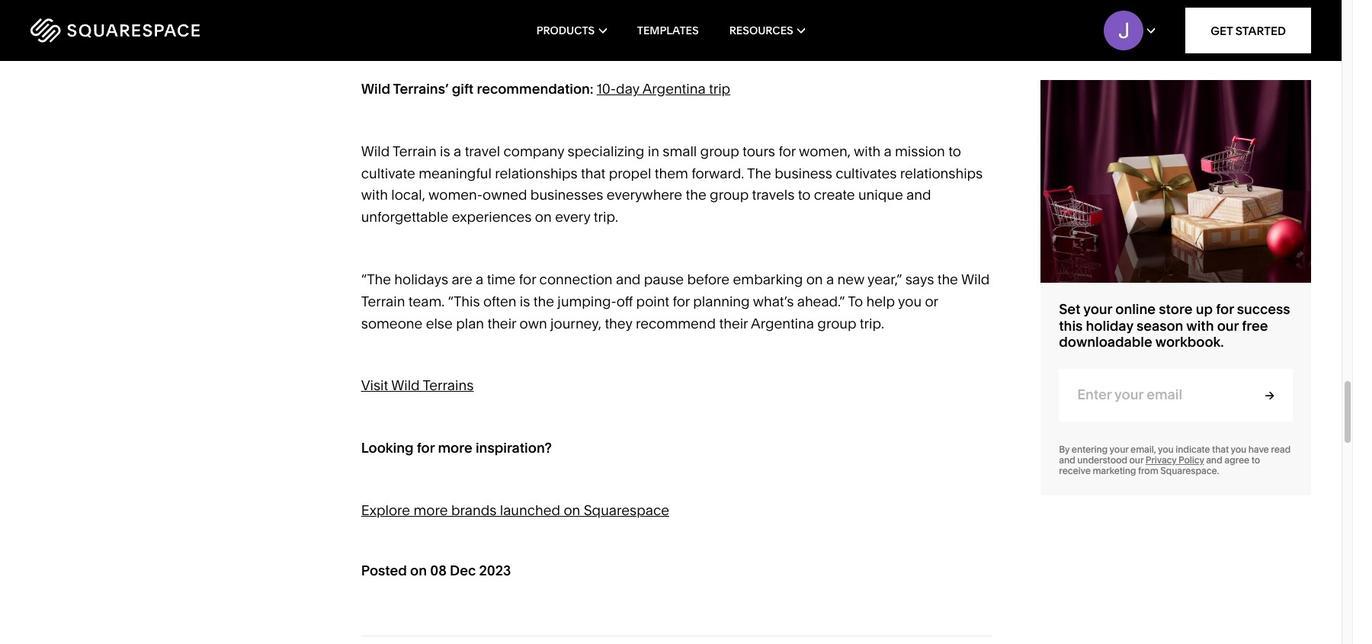 Task type: describe. For each thing, give the bounding box(es) containing it.
entering
[[1072, 443, 1108, 455]]

2 horizontal spatial you
[[1231, 443, 1247, 455]]

on inside wild terrain is a travel company specializing in small group tours for women, with a mission to cultivate meaningful relationships that propel them forward. the business cultivates relationships with local, women-owned businesses everywhere the group travels to create unique and unforgettable experiences on every trip.
[[535, 208, 552, 226]]

travel
[[465, 142, 500, 160]]

free
[[1242, 317, 1268, 334]]

terrains'
[[393, 80, 449, 98]]

0 vertical spatial to
[[949, 142, 961, 160]]

and agree         to receive marketing from squarespace.
[[1059, 454, 1260, 477]]

a up meaningful
[[454, 142, 461, 160]]

your inside set your online store up for success this holiday season with our free downloadable workbook.
[[1084, 300, 1112, 318]]

every
[[555, 208, 590, 226]]

embarking
[[733, 271, 803, 288]]

squarespace.
[[1161, 465, 1219, 477]]

tours
[[743, 142, 775, 160]]

08
[[430, 562, 447, 579]]

travels
[[752, 186, 795, 204]]

someone
[[361, 315, 423, 332]]

small
[[663, 142, 697, 160]]

off
[[617, 293, 633, 310]]

propel
[[609, 164, 651, 182]]

understood
[[1078, 454, 1128, 466]]

for inside wild terrain is a travel company specializing in small group tours for women, with a mission to cultivate meaningful relationships that propel them forward. the business cultivates relationships with local, women-owned businesses everywhere the group travels to create unique and unforgettable experiences on every trip.
[[779, 142, 796, 160]]

looking
[[361, 439, 414, 457]]

says
[[906, 271, 934, 288]]

pause
[[644, 271, 684, 288]]

them
[[655, 164, 688, 182]]

Enter your email email field
[[1059, 369, 1242, 421]]

terrains
[[423, 377, 474, 394]]

your inside by entering your email, you indicate that you have read and understood our
[[1110, 443, 1129, 455]]

unforgettable
[[361, 208, 449, 226]]

they
[[605, 315, 632, 332]]

holiday
[[1086, 317, 1134, 334]]

1 their from the left
[[488, 315, 516, 332]]

and inside "the holidays are a time for connection and pause before embarking on a new year," says the wild terrain team. "this often is the jumping-off point for planning what's ahead." to help you or someone else plan their own journey, they recommend their argentina group trip.
[[616, 271, 641, 288]]

launched
[[500, 502, 560, 519]]

get started link
[[1186, 8, 1311, 53]]

year,"
[[868, 271, 902, 288]]

store
[[1159, 300, 1193, 318]]

local,
[[391, 186, 425, 204]]

0 horizontal spatial the
[[534, 293, 554, 310]]

resources button
[[729, 0, 805, 61]]

the
[[747, 164, 772, 182]]

you inside "the holidays are a time for connection and pause before embarking on a new year," says the wild terrain team. "this often is the jumping-off point for planning what's ahead." to help you or someone else plan their own journey, they recommend their argentina group trip.
[[898, 293, 922, 310]]

2 relationships from the left
[[900, 164, 983, 182]]

marketing
[[1093, 465, 1136, 477]]

from
[[1138, 465, 1159, 477]]

receive
[[1059, 465, 1091, 477]]

or
[[925, 293, 938, 310]]

for right looking
[[417, 439, 435, 457]]

a right "are"
[[476, 271, 484, 288]]

jumping-
[[558, 293, 617, 310]]

season
[[1137, 317, 1184, 334]]

unique
[[859, 186, 903, 204]]

point
[[636, 293, 669, 310]]

privacy policy link
[[1146, 454, 1204, 466]]

terrain inside wild terrain is a travel company specializing in small group tours for women, with a mission to cultivate meaningful relationships that propel them forward. the business cultivates relationships with local, women-owned businesses everywhere the group travels to create unique and unforgettable experiences on every trip.
[[393, 142, 437, 160]]

is inside wild terrain is a travel company specializing in small group tours for women, with a mission to cultivate meaningful relationships that propel them forward. the business cultivates relationships with local, women-owned businesses everywhere the group travels to create unique and unforgettable experiences on every trip.
[[440, 142, 450, 160]]

started
[[1236, 23, 1286, 38]]

for up recommend
[[673, 293, 690, 310]]

experiences
[[452, 208, 532, 226]]

and inside by entering your email, you indicate that you have read and understood our
[[1059, 454, 1076, 466]]

0 vertical spatial more
[[438, 439, 473, 457]]

to inside and agree         to receive marketing from squarespace.
[[1252, 454, 1260, 466]]

explore more brands launched on squarespace link
[[361, 502, 669, 519]]

often
[[483, 293, 517, 310]]

team.
[[409, 293, 445, 310]]

"the holidays are a time for connection and pause before embarking on a new year," says the wild terrain team. "this often is the jumping-off point for planning what's ahead." to help you or someone else plan their own journey, they recommend their argentina group trip.
[[361, 271, 993, 332]]

looking for more inspiration?
[[361, 439, 555, 457]]

squarespace logo link
[[30, 18, 287, 43]]

gift
[[452, 80, 474, 98]]

posted on 08 dec 2023
[[361, 562, 511, 579]]

by entering your email, you indicate that you have read and understood our
[[1059, 443, 1291, 466]]

by
[[1059, 443, 1070, 455]]

businesses
[[531, 186, 603, 204]]

policy
[[1179, 454, 1204, 466]]

set
[[1059, 300, 1081, 318]]

wild right visit
[[391, 377, 420, 394]]

10-
[[597, 80, 616, 98]]

squarespace logo image
[[30, 18, 200, 43]]

privacy policy
[[1146, 454, 1204, 466]]

1 horizontal spatial you
[[1158, 443, 1174, 455]]

cultivate
[[361, 164, 415, 182]]

new
[[838, 271, 865, 288]]

women-
[[428, 186, 483, 204]]

visit wild terrains link
[[361, 377, 474, 394]]

10-day argentina trip link
[[597, 80, 731, 98]]

0 horizontal spatial argentina
[[642, 80, 706, 98]]

business
[[775, 164, 832, 182]]

are
[[452, 271, 472, 288]]

argentina inside "the holidays are a time for connection and pause before embarking on a new year," says the wild terrain team. "this often is the jumping-off point for planning what's ahead." to help you or someone else plan their own journey, they recommend their argentina group trip.
[[751, 315, 814, 332]]

on left '08'
[[410, 562, 427, 579]]

wild terrain is a travel company specializing in small group tours for women, with a mission to cultivate meaningful relationships that propel them forward. the business cultivates relationships with local, women-owned businesses everywhere the group travels to create unique and unforgettable experiences on every trip.
[[361, 142, 986, 226]]

templates
[[637, 24, 699, 37]]

terrain inside "the holidays are a time for connection and pause before embarking on a new year," says the wild terrain team. "this often is the jumping-off point for planning what's ahead." to help you or someone else plan their own journey, they recommend their argentina group trip.
[[361, 293, 405, 310]]

downloadable
[[1059, 333, 1153, 351]]

company
[[504, 142, 564, 160]]

explore more brands launched on squarespace
[[361, 502, 669, 519]]

posted
[[361, 562, 407, 579]]

meaningful
[[419, 164, 492, 182]]

a up cultivates
[[884, 142, 892, 160]]

recommend
[[636, 315, 716, 332]]



Task type: locate. For each thing, give the bounding box(es) containing it.
with inside set your online store up for success this holiday season with our free downloadable workbook.
[[1187, 317, 1214, 334]]

on
[[535, 208, 552, 226], [806, 271, 823, 288], [564, 502, 580, 519], [410, 562, 427, 579]]

2 vertical spatial group
[[818, 315, 857, 332]]

group inside "the holidays are a time for connection and pause before embarking on a new year," says the wild terrain team. "this often is the jumping-off point for planning what's ahead." to help you or someone else plan their own journey, they recommend their argentina group trip.
[[818, 315, 857, 332]]

resources
[[729, 24, 793, 37]]

success
[[1237, 300, 1291, 318]]

for up business
[[779, 142, 796, 160]]

email,
[[1131, 443, 1156, 455]]

wild right says
[[961, 271, 990, 288]]

0 vertical spatial trip.
[[594, 208, 618, 226]]

more left the inspiration?
[[438, 439, 473, 457]]

that down specializing
[[581, 164, 606, 182]]

holidays
[[394, 271, 448, 288]]

their down planning
[[719, 315, 748, 332]]

more left 'brands'
[[414, 502, 448, 519]]

our left free
[[1217, 317, 1239, 334]]

1 horizontal spatial relationships
[[900, 164, 983, 182]]

specializing
[[568, 142, 645, 160]]

plan
[[456, 315, 484, 332]]

is up own
[[520, 293, 530, 310]]

1 vertical spatial to
[[798, 186, 811, 204]]

squarespace
[[584, 502, 669, 519]]

2 horizontal spatial with
[[1187, 317, 1214, 334]]

trip. right every
[[594, 208, 618, 226]]

1 vertical spatial the
[[938, 271, 958, 288]]

0 horizontal spatial trip.
[[594, 208, 618, 226]]

your up marketing
[[1110, 443, 1129, 455]]

0 vertical spatial is
[[440, 142, 450, 160]]

get
[[1211, 23, 1233, 38]]

1 relationships from the left
[[495, 164, 578, 182]]

our left privacy on the right of page
[[1130, 454, 1144, 466]]

a left new
[[826, 271, 834, 288]]

terrain
[[393, 142, 437, 160], [361, 293, 405, 310]]

0 vertical spatial your
[[1084, 300, 1112, 318]]

0 horizontal spatial our
[[1130, 454, 1144, 466]]

to right agree
[[1252, 454, 1260, 466]]

0 horizontal spatial their
[[488, 315, 516, 332]]

0 horizontal spatial that
[[581, 164, 606, 182]]

visit wild terrains
[[361, 377, 474, 394]]

None submit
[[1242, 369, 1293, 421]]

our
[[1217, 317, 1239, 334], [1130, 454, 1144, 466]]

privacy
[[1146, 454, 1177, 466]]

1 horizontal spatial with
[[854, 142, 881, 160]]

1 horizontal spatial our
[[1217, 317, 1239, 334]]

visit
[[361, 377, 388, 394]]

agree
[[1225, 454, 1250, 466]]

your right set
[[1084, 300, 1112, 318]]

explore
[[361, 502, 410, 519]]

1 vertical spatial trip.
[[860, 315, 884, 332]]

0 vertical spatial group
[[700, 142, 739, 160]]

0 horizontal spatial you
[[898, 293, 922, 310]]

terrain up cultivate
[[393, 142, 437, 160]]

the up own
[[534, 293, 554, 310]]

to
[[848, 293, 863, 310]]

inspiration?
[[476, 439, 552, 457]]

0 vertical spatial that
[[581, 164, 606, 182]]

the up or
[[938, 271, 958, 288]]

owned
[[483, 186, 527, 204]]

in
[[648, 142, 659, 160]]

the
[[686, 186, 707, 204], [938, 271, 958, 288], [534, 293, 554, 310]]

relationships down the company
[[495, 164, 578, 182]]

2 vertical spatial the
[[534, 293, 554, 310]]

and right unique
[[907, 186, 931, 204]]

and up the off on the left top
[[616, 271, 641, 288]]

0 vertical spatial argentina
[[642, 80, 706, 98]]

forward.
[[692, 164, 744, 182]]

1 vertical spatial with
[[361, 186, 388, 204]]

group down ahead."
[[818, 315, 857, 332]]

help
[[867, 293, 895, 310]]

cultivates
[[836, 164, 897, 182]]

the down forward.
[[686, 186, 707, 204]]

1 horizontal spatial argentina
[[751, 315, 814, 332]]

a
[[454, 142, 461, 160], [884, 142, 892, 160], [476, 271, 484, 288], [826, 271, 834, 288]]

dec
[[450, 562, 476, 579]]

0 vertical spatial the
[[686, 186, 707, 204]]

everywhere
[[607, 186, 683, 204]]

1 vertical spatial is
[[520, 293, 530, 310]]

on up ahead."
[[806, 271, 823, 288]]

is inside "the holidays are a time for connection and pause before embarking on a new year," says the wild terrain team. "this often is the jumping-off point for planning what's ahead." to help you or someone else plan their own journey, they recommend their argentina group trip.
[[520, 293, 530, 310]]

set your online store up for success this holiday season with our free downloadable workbook.
[[1059, 300, 1291, 351]]

day
[[616, 80, 640, 98]]

1 vertical spatial our
[[1130, 454, 1144, 466]]

recommendation:
[[477, 80, 593, 98]]

and left understood
[[1059, 454, 1076, 466]]

that inside wild terrain is a travel company specializing in small group tours for women, with a mission to cultivate meaningful relationships that propel them forward. the business cultivates relationships with local, women-owned businesses everywhere the group travels to create unique and unforgettable experiences on every trip.
[[581, 164, 606, 182]]

1 vertical spatial your
[[1110, 443, 1129, 455]]

2 horizontal spatial the
[[938, 271, 958, 288]]

trip
[[709, 80, 731, 98]]

what's
[[753, 293, 794, 310]]

indicate
[[1176, 443, 1210, 455]]

else
[[426, 315, 453, 332]]

1 vertical spatial more
[[414, 502, 448, 519]]

your
[[1084, 300, 1112, 318], [1110, 443, 1129, 455]]

for right 'time'
[[519, 271, 536, 288]]

the inside wild terrain is a travel company specializing in small group tours for women, with a mission to cultivate meaningful relationships that propel them forward. the business cultivates relationships with local, women-owned businesses everywhere the group travels to create unique and unforgettable experiences on every trip.
[[686, 186, 707, 204]]

with up cultivates
[[854, 142, 881, 160]]

0 horizontal spatial to
[[798, 186, 811, 204]]

that
[[581, 164, 606, 182], [1212, 443, 1229, 455]]

and
[[907, 186, 931, 204], [616, 271, 641, 288], [1059, 454, 1076, 466], [1206, 454, 1223, 466]]

brands
[[451, 502, 497, 519]]

products
[[537, 24, 595, 37]]

group down forward.
[[710, 186, 749, 204]]

trip. inside "the holidays are a time for connection and pause before embarking on a new year," says the wild terrain team. "this often is the jumping-off point for planning what's ahead." to help you or someone else plan their own journey, they recommend their argentina group trip.
[[860, 315, 884, 332]]

that inside by entering your email, you indicate that you have read and understood our
[[1212, 443, 1229, 455]]

relationships down mission
[[900, 164, 983, 182]]

that right indicate
[[1212, 443, 1229, 455]]

1 vertical spatial terrain
[[361, 293, 405, 310]]

to right mission
[[949, 142, 961, 160]]

own
[[520, 315, 547, 332]]

argentina down what's
[[751, 315, 814, 332]]

0 vertical spatial with
[[854, 142, 881, 160]]

1 horizontal spatial that
[[1212, 443, 1229, 455]]

their
[[488, 315, 516, 332], [719, 315, 748, 332]]

1 horizontal spatial to
[[949, 142, 961, 160]]

argentina
[[642, 80, 706, 98], [751, 315, 814, 332]]

on left every
[[535, 208, 552, 226]]

for
[[779, 142, 796, 160], [519, 271, 536, 288], [673, 293, 690, 310], [1216, 300, 1234, 318], [417, 439, 435, 457]]

wild inside "the holidays are a time for connection and pause before embarking on a new year," says the wild terrain team. "this often is the jumping-off point for planning what's ahead." to help you or someone else plan their own journey, they recommend their argentina group trip.
[[961, 271, 990, 288]]

group up forward.
[[700, 142, 739, 160]]

connection
[[540, 271, 613, 288]]

products button
[[537, 0, 607, 61]]

"the
[[361, 271, 391, 288]]

journey,
[[551, 315, 602, 332]]

with right season
[[1187, 317, 1214, 334]]

trip.
[[594, 208, 618, 226], [860, 315, 884, 332]]

2 vertical spatial with
[[1187, 317, 1214, 334]]

wild up cultivate
[[361, 142, 390, 160]]

our inside set your online store up for success this holiday season with our free downloadable workbook.
[[1217, 317, 1239, 334]]

2 horizontal spatial to
[[1252, 454, 1260, 466]]

planning
[[693, 293, 750, 310]]

and inside and agree         to receive marketing from squarespace.
[[1206, 454, 1223, 466]]

argentina left trip
[[642, 80, 706, 98]]

0 horizontal spatial relationships
[[495, 164, 578, 182]]

on right launched
[[564, 502, 580, 519]]

with down cultivate
[[361, 186, 388, 204]]

to
[[949, 142, 961, 160], [798, 186, 811, 204], [1252, 454, 1260, 466]]

wild left "terrains'"
[[361, 80, 390, 98]]

to down business
[[798, 186, 811, 204]]

for right 'up'
[[1216, 300, 1234, 318]]

0 horizontal spatial with
[[361, 186, 388, 204]]

with
[[854, 142, 881, 160], [361, 186, 388, 204], [1187, 317, 1214, 334]]

1 horizontal spatial the
[[686, 186, 707, 204]]

time
[[487, 271, 516, 288]]

2023
[[479, 562, 511, 579]]

for inside set your online store up for success this holiday season with our free downloadable workbook.
[[1216, 300, 1234, 318]]

0 vertical spatial terrain
[[393, 142, 437, 160]]

1 horizontal spatial trip.
[[860, 315, 884, 332]]

and left agree
[[1206, 454, 1223, 466]]

0 vertical spatial our
[[1217, 317, 1239, 334]]

our inside by entering your email, you indicate that you have read and understood our
[[1130, 454, 1144, 466]]

create
[[814, 186, 855, 204]]

group
[[700, 142, 739, 160], [710, 186, 749, 204], [818, 315, 857, 332]]

is
[[440, 142, 450, 160], [520, 293, 530, 310]]

wild inside wild terrain is a travel company specializing in small group tours for women, with a mission to cultivate meaningful relationships that propel them forward. the business cultivates relationships with local, women-owned businesses everywhere the group travels to create unique and unforgettable experiences on every trip.
[[361, 142, 390, 160]]

trip. down help
[[860, 315, 884, 332]]

and inside wild terrain is a travel company specializing in small group tours for women, with a mission to cultivate meaningful relationships that propel them forward. the business cultivates relationships with local, women-owned businesses everywhere the group travels to create unique and unforgettable experiences on every trip.
[[907, 186, 931, 204]]

2 their from the left
[[719, 315, 748, 332]]

get started
[[1211, 23, 1286, 38]]

women,
[[799, 142, 851, 160]]

on inside "the holidays are a time for connection and pause before embarking on a new year," says the wild terrain team. "this often is the jumping-off point for planning what's ahead." to help you or someone else plan their own journey, they recommend their argentina group trip.
[[806, 271, 823, 288]]

2 vertical spatial to
[[1252, 454, 1260, 466]]

online
[[1116, 300, 1156, 318]]

1 horizontal spatial is
[[520, 293, 530, 310]]

is up meaningful
[[440, 142, 450, 160]]

terrain down "the
[[361, 293, 405, 310]]

0 horizontal spatial is
[[440, 142, 450, 160]]

1 vertical spatial that
[[1212, 443, 1229, 455]]

their down often
[[488, 315, 516, 332]]

mission
[[895, 142, 945, 160]]

1 vertical spatial group
[[710, 186, 749, 204]]

1 vertical spatial argentina
[[751, 315, 814, 332]]

relationships
[[495, 164, 578, 182], [900, 164, 983, 182]]

trip. inside wild terrain is a travel company specializing in small group tours for women, with a mission to cultivate meaningful relationships that propel them forward. the business cultivates relationships with local, women-owned businesses everywhere the group travels to create unique and unforgettable experiences on every trip.
[[594, 208, 618, 226]]

1 horizontal spatial their
[[719, 315, 748, 332]]



Task type: vqa. For each thing, say whether or not it's contained in the screenshot.
management
no



